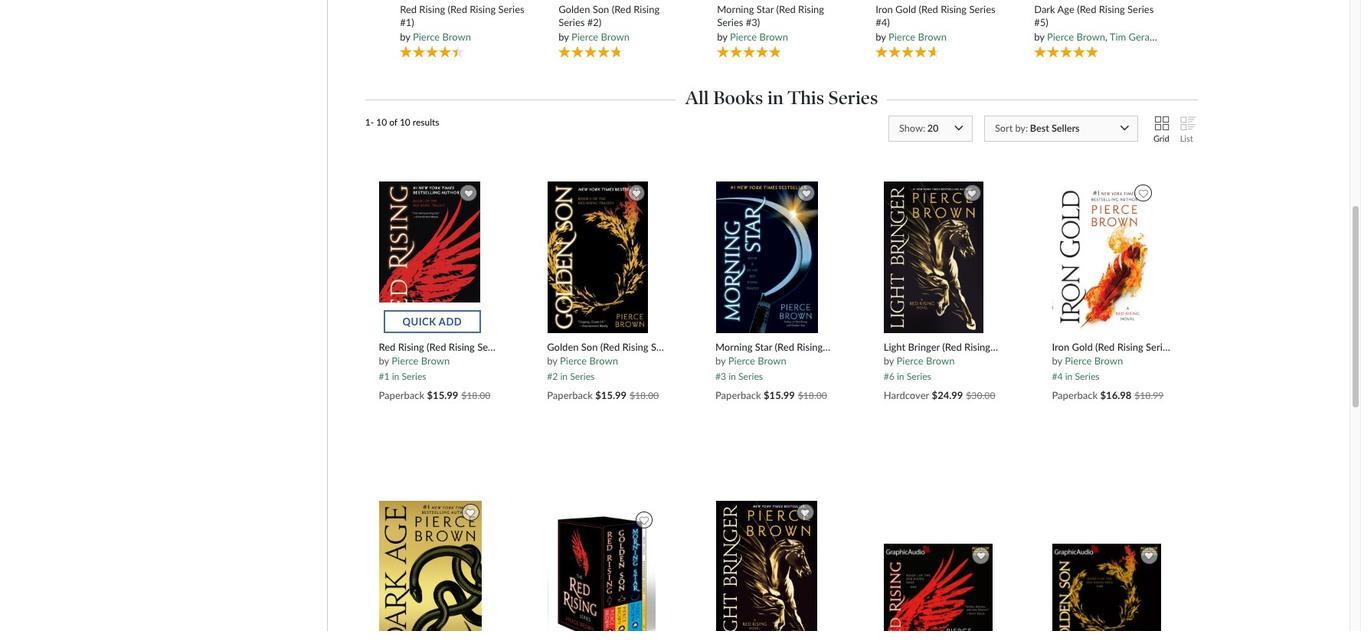 Task type: locate. For each thing, give the bounding box(es) containing it.
#6 in series link
[[884, 368, 932, 383]]

star up #3)
[[757, 3, 774, 16]]

in right #1 on the bottom of page
[[392, 371, 399, 383]]

3 old price was $18.00 element from the left
[[798, 390, 827, 402]]

1 vertical spatial son
[[581, 341, 598, 353]]

0 horizontal spatial $18.00
[[461, 390, 491, 402]]

brown down red rising (red rising series … "link"
[[421, 355, 450, 367]]

by up #1 on the bottom of page
[[379, 355, 389, 367]]

old price was $18.00 element down red rising (red rising series … "link"
[[461, 390, 491, 402]]

list view active image
[[1180, 116, 1194, 134]]

3 paperback from the left
[[716, 390, 761, 402]]

pierce brown link for morning star (red rising…
[[728, 355, 787, 367]]

pierce down #5)
[[1047, 30, 1074, 43]]

2 $18.00 from the left
[[630, 390, 659, 402]]

pierce brown link up #1 in series link
[[392, 355, 450, 367]]

0 vertical spatial gold
[[896, 3, 917, 16]]

3 $18.00 from the left
[[798, 390, 827, 402]]

reynolds
[[1161, 30, 1201, 43]]

#2
[[547, 371, 558, 383]]

$30.00
[[966, 390, 996, 402]]

by down golden son (red rising series #2) link
[[559, 30, 569, 43]]

rising for red rising (red rising series … by pierce brown #1 in series paperback $15.99 $18.00
[[449, 341, 475, 353]]

(red
[[448, 3, 467, 16], [612, 3, 631, 16], [776, 3, 796, 16], [919, 3, 938, 16], [1077, 3, 1097, 16], [427, 341, 446, 353], [601, 341, 620, 353], [775, 341, 794, 353], [943, 341, 962, 353], [1096, 341, 1115, 353]]

all
[[685, 86, 709, 109]]

brown inside golden son (red rising series #2) by pierce brown
[[601, 30, 630, 43]]

… for red rising (red rising series …
[[506, 341, 514, 353]]

…
[[506, 341, 514, 353], [680, 341, 688, 353]]

morning star (red rising… link
[[716, 341, 834, 353]]

pierce brown link down the red rising (red rising series #1) link
[[413, 30, 471, 43]]

$18.00
[[461, 390, 491, 402], [630, 390, 659, 402], [798, 390, 827, 402]]

brown down 'iron gold (red rising series…' link
[[1095, 355, 1123, 367]]

paperback down #2 in series link
[[547, 390, 593, 402]]

star up #3 in series link
[[755, 341, 772, 353]]

#3 in series link
[[716, 368, 763, 383]]

pierce inside golden son (red rising series #2) by pierce brown
[[572, 30, 598, 43]]

by inside morning star (red rising series #3) by pierce brown
[[717, 30, 728, 43]]

(red inside light bringer (red rising… by pierce brown #6 in series hardcover $24.99 $30.00
[[943, 341, 962, 353]]

by down "#1)"
[[400, 30, 410, 43]]

pierce inside morning star (red rising series #3) by pierce brown
[[730, 30, 757, 43]]

1 rising… from the left
[[797, 341, 831, 353]]

pierce inside iron gold (red rising series #4) by pierce brown
[[889, 30, 916, 43]]

by up #3
[[716, 355, 726, 367]]

son for golden son (red rising series #2) by pierce brown
[[593, 3, 609, 16]]

son inside golden son (red rising series … by pierce brown #2 in series paperback $15.99 $18.00
[[581, 341, 598, 353]]

1 horizontal spatial 10
[[400, 116, 411, 128]]

gold inside iron gold (red rising series… by pierce brown #4 in series paperback $16.98 $18.99
[[1072, 341, 1093, 353]]

$15.99 down golden son (red rising series … link
[[596, 390, 627, 402]]

by)
[[1248, 30, 1261, 43]]

series inside golden son (red rising series #2) by pierce brown
[[559, 16, 585, 28]]

iron up the #4
[[1052, 341, 1070, 353]]

rising… inside light bringer (red rising… by pierce brown #6 in series hardcover $24.99 $30.00
[[965, 341, 998, 353]]

sellers
[[1052, 122, 1080, 134]]

paperback down #3 in series link
[[716, 390, 761, 402]]

$18.00 for golden son (red rising series …
[[630, 390, 659, 402]]

by down light
[[884, 355, 894, 367]]

1 old price was $18.00 element from the left
[[461, 390, 491, 402]]

by inside golden son (red rising series … by pierce brown #2 in series paperback $15.99 $18.00
[[547, 355, 558, 367]]

20 link
[[889, 116, 973, 146]]

by inside red rising (red rising series … by pierce brown #1 in series paperback $15.99 $18.00
[[379, 355, 389, 367]]

$15.99 inside morning star (red rising… by pierce brown #3 in series paperback $15.99 $18.00
[[764, 390, 795, 402]]

brown
[[442, 30, 471, 43], [601, 30, 630, 43], [760, 30, 788, 43], [918, 30, 947, 43], [1077, 30, 1106, 43], [421, 355, 450, 367], [590, 355, 618, 367], [758, 355, 787, 367], [926, 355, 955, 367], [1095, 355, 1123, 367]]

by inside dark age (red rising series #5) by pierce brown , tim gerard reynolds (narrated by)
[[1034, 30, 1045, 43]]

$18.00 inside golden son (red rising series … by pierce brown #2 in series paperback $15.99 $18.00
[[630, 390, 659, 402]]

add
[[439, 315, 462, 328]]

… inside golden son (red rising series … by pierce brown #2 in series paperback $15.99 $18.00
[[680, 341, 688, 353]]

old price was $18.00 element
[[461, 390, 491, 402], [630, 390, 659, 402], [798, 390, 827, 402]]

in inside morning star (red rising… by pierce brown #3 in series paperback $15.99 $18.00
[[729, 371, 736, 383]]

iron inside iron gold (red rising series… by pierce brown #4 in series paperback $16.98 $18.99
[[1052, 341, 1070, 353]]

pierce inside dark age (red rising series #5) by pierce brown , tim gerard reynolds (narrated by)
[[1047, 30, 1074, 43]]

in left the this
[[768, 86, 784, 109]]

red up #1 on the bottom of page
[[379, 341, 396, 353]]

1 horizontal spatial iron
[[1052, 341, 1070, 353]]

series…
[[1146, 341, 1180, 353]]

golden son (red rising series … by pierce brown #2 in series paperback $15.99 $18.00
[[547, 341, 688, 402]]

in right #3
[[729, 371, 736, 383]]

in inside red rising (red rising series … by pierce brown #1 in series paperback $15.99 $18.00
[[392, 371, 399, 383]]

rising for golden son (red rising series #2) by pierce brown
[[634, 3, 660, 16]]

pierce inside light bringer (red rising… by pierce brown #6 in series hardcover $24.99 $30.00
[[897, 355, 924, 367]]

(red inside iron gold (red rising series #4) by pierce brown
[[919, 3, 938, 16]]

10
[[376, 116, 387, 128], [400, 116, 411, 128]]

1 vertical spatial iron
[[1052, 341, 1070, 353]]

1 horizontal spatial $15.99
[[596, 390, 627, 402]]

1 vertical spatial star
[[755, 341, 772, 353]]

(red inside red rising (red rising series … by pierce brown #1 in series paperback $15.99 $18.00
[[427, 341, 446, 353]]

2 horizontal spatial $15.99
[[764, 390, 795, 402]]

brown down morning star (red rising… link
[[758, 355, 787, 367]]

pierce up #1 in series link
[[392, 355, 419, 367]]

pierce inside red rising (red rising series #1) by pierce brown
[[413, 30, 440, 43]]

pierce brown link down bringer
[[897, 355, 955, 367]]

son
[[593, 3, 609, 16], [581, 341, 598, 353]]

iron inside iron gold (red rising series #4) by pierce brown
[[876, 3, 893, 16]]

red inside red rising (red rising series … by pierce brown #1 in series paperback $15.99 $18.00
[[379, 341, 396, 353]]

0 horizontal spatial 10
[[376, 116, 387, 128]]

pierce for dark age (red rising series #5) by pierce brown , tim gerard reynolds (narrated by)
[[1047, 30, 1074, 43]]

brown down golden son (red rising series #2) link
[[601, 30, 630, 43]]

2 … from the left
[[680, 341, 688, 353]]

pierce brown link for morning star (red rising series #3)
[[730, 30, 788, 43]]

in
[[768, 86, 784, 109], [392, 371, 399, 383], [560, 371, 568, 383], [729, 371, 736, 383], [897, 371, 905, 383], [1065, 371, 1073, 383]]

$24.99
[[932, 390, 963, 402]]

paperback down #1 in series link
[[379, 390, 425, 402]]

$16.98
[[1101, 390, 1132, 402]]

pierce brown link up #2 in series link
[[560, 355, 618, 367]]

son up #2)
[[593, 3, 609, 16]]

10 left "of"
[[376, 116, 387, 128]]

brown inside red rising (red rising series #1) by pierce brown
[[442, 30, 471, 43]]

$18.00 down golden son (red rising series … link
[[630, 390, 659, 402]]

title: light bringer: a red rising novel, author: pierce brown image
[[715, 500, 818, 631]]

#2)
[[587, 16, 602, 28]]

2 rising… from the left
[[965, 341, 998, 353]]

pierce down '#4)'
[[889, 30, 916, 43]]

(red inside golden son (red rising series … by pierce brown #2 in series paperback $15.99 $18.00
[[601, 341, 620, 353]]

morning inside morning star (red rising… by pierce brown #3 in series paperback $15.99 $18.00
[[716, 341, 753, 353]]

title: iron gold (red rising series #4), author: pierce brown image
[[1052, 181, 1156, 334]]

1 10 from the left
[[376, 116, 387, 128]]

pierce up #3 in series link
[[728, 355, 755, 367]]

(red for iron gold (red rising series #4) by pierce brown
[[919, 3, 938, 16]]

brown inside iron gold (red rising series… by pierce brown #4 in series paperback $16.98 $18.99
[[1095, 355, 1123, 367]]

pierce down "#1)"
[[413, 30, 440, 43]]

1 $18.00 from the left
[[461, 390, 491, 402]]

0 vertical spatial golden
[[559, 3, 590, 16]]

0 horizontal spatial red
[[379, 341, 396, 353]]

series inside iron gold (red rising series… by pierce brown #4 in series paperback $16.98 $18.99
[[1075, 371, 1100, 383]]

brown down the light bringer (red rising… link on the right bottom of the page
[[926, 355, 955, 367]]

gold inside iron gold (red rising series #4) by pierce brown
[[896, 3, 917, 16]]

golden for golden son (red rising series … by pierce brown #2 in series paperback $15.99 $18.00
[[547, 341, 579, 353]]

dark
[[1034, 3, 1056, 16]]

1 $15.99 from the left
[[427, 390, 458, 402]]

in right the #4
[[1065, 371, 1073, 383]]

red rising (2 of 2) [dramatized adaptation]: red rising 1 image
[[884, 543, 994, 631]]

1 vertical spatial golden
[[547, 341, 579, 353]]

series inside red rising (red rising series #1) by pierce brown
[[498, 3, 525, 16]]

$15.99 down morning star (red rising… link
[[764, 390, 795, 402]]

rising… for light bringer (red rising…
[[965, 341, 998, 353]]

gerard
[[1129, 30, 1159, 43]]

title: morning star (red rising series #3), author: pierce brown image
[[715, 181, 819, 334]]

rising… inside morning star (red rising… by pierce brown #3 in series paperback $15.99 $18.00
[[797, 341, 831, 353]]

by inside golden son (red rising series #2) by pierce brown
[[559, 30, 569, 43]]

pierce brown link down iron gold (red rising series #4) link
[[889, 30, 947, 43]]

list link
[[1180, 116, 1194, 143]]

2 horizontal spatial $18.00
[[798, 390, 827, 402]]

pierce brown link down #3)
[[730, 30, 788, 43]]

quick add
[[403, 315, 462, 328]]

0 horizontal spatial …
[[506, 341, 514, 353]]

brown down iron gold (red rising series #4) link
[[918, 30, 947, 43]]

pierce brown link up #4 in series link
[[1065, 355, 1123, 367]]

$18.00 down morning star (red rising… link
[[798, 390, 827, 402]]

… for golden son (red rising series …
[[680, 341, 688, 353]]

rising inside golden son (red rising series … by pierce brown #2 in series paperback $15.99 $18.00
[[623, 341, 649, 353]]

pierce up #2 in series link
[[560, 355, 587, 367]]

rising for golden son (red rising series … by pierce brown #2 in series paperback $15.99 $18.00
[[623, 341, 649, 353]]

paperback
[[379, 390, 425, 402], [547, 390, 593, 402], [716, 390, 761, 402], [1052, 390, 1098, 402]]

star inside morning star (red rising… by pierce brown #3 in series paperback $15.99 $18.00
[[755, 341, 772, 353]]

(red inside golden son (red rising series #2) by pierce brown
[[612, 3, 631, 16]]

pierce for morning star (red rising series #3) by pierce brown
[[730, 30, 757, 43]]

iron
[[876, 3, 893, 16], [1052, 341, 1070, 353]]

0 horizontal spatial rising…
[[797, 341, 831, 353]]

by down #5)
[[1034, 30, 1045, 43]]

rising inside morning star (red rising series #3) by pierce brown
[[798, 3, 824, 16]]

1 horizontal spatial rising…
[[965, 341, 998, 353]]

by down '#4)'
[[876, 30, 886, 43]]

brown inside iron gold (red rising series #4) by pierce brown
[[918, 30, 947, 43]]

golden inside golden son (red rising series #2) by pierce brown
[[559, 3, 590, 16]]

series
[[498, 3, 525, 16], [970, 3, 996, 16], [1128, 3, 1154, 16], [559, 16, 585, 28], [717, 16, 743, 28], [829, 86, 878, 109], [477, 341, 504, 353], [651, 341, 678, 353], [402, 371, 426, 383], [570, 371, 595, 383], [739, 371, 763, 383], [907, 371, 932, 383], [1075, 371, 1100, 383]]

brown inside morning star (red rising… by pierce brown #3 in series paperback $15.99 $18.00
[[758, 355, 787, 367]]

rising
[[419, 3, 445, 16], [470, 3, 496, 16], [634, 3, 660, 16], [798, 3, 824, 16], [941, 3, 967, 16], [1099, 3, 1125, 16], [398, 341, 424, 353], [449, 341, 475, 353], [623, 341, 649, 353], [1118, 341, 1144, 353]]

red
[[400, 3, 417, 16], [379, 341, 396, 353]]

1 horizontal spatial gold
[[1072, 341, 1093, 353]]

0 horizontal spatial iron
[[876, 3, 893, 16]]

2 horizontal spatial old price was $18.00 element
[[798, 390, 827, 402]]

by for golden son (red rising series … by pierce brown #2 in series paperback $15.99 $18.00
[[547, 355, 558, 367]]

$18.00 inside red rising (red rising series … by pierce brown #1 in series paperback $15.99 $18.00
[[461, 390, 491, 402]]

series inside light bringer (red rising… by pierce brown #6 in series hardcover $24.99 $30.00
[[907, 371, 932, 383]]

son up #2 in series link
[[581, 341, 598, 353]]

brown inside dark age (red rising series #5) by pierce brown , tim gerard reynolds (narrated by)
[[1077, 30, 1106, 43]]

$15.99
[[427, 390, 458, 402], [596, 390, 627, 402], [764, 390, 795, 402]]

pierce down #2)
[[572, 30, 598, 43]]

pierce
[[413, 30, 440, 43], [572, 30, 598, 43], [730, 30, 757, 43], [889, 30, 916, 43], [1047, 30, 1074, 43], [392, 355, 419, 367], [560, 355, 587, 367], [728, 355, 755, 367], [897, 355, 924, 367], [1065, 355, 1092, 367]]

old price was $18.00 element down morning star (red rising… link
[[798, 390, 827, 402]]

books
[[714, 86, 763, 109]]

(red for light bringer (red rising… by pierce brown #6 in series hardcover $24.99 $30.00
[[943, 341, 962, 353]]

iron gold (red rising series #4) link
[[876, 3, 1000, 28]]

by up the #4
[[1052, 355, 1063, 367]]

(red for iron gold (red rising series… by pierce brown #4 in series paperback $16.98 $18.99
[[1096, 341, 1115, 353]]

rising inside iron gold (red rising series #4) by pierce brown
[[941, 3, 967, 16]]

0 horizontal spatial gold
[[896, 3, 917, 16]]

1 vertical spatial gold
[[1072, 341, 1093, 353]]

1 horizontal spatial …
[[680, 341, 688, 353]]

1 … from the left
[[506, 341, 514, 353]]

rising inside dark age (red rising series #5) by pierce brown , tim gerard reynolds (narrated by)
[[1099, 3, 1125, 16]]

… inside red rising (red rising series … by pierce brown #1 in series paperback $15.99 $18.00
[[506, 341, 514, 353]]

old price was $18.00 element for red rising (red rising series …
[[461, 390, 491, 402]]

$15.99 for son
[[596, 390, 627, 402]]

3 $15.99 from the left
[[764, 390, 795, 402]]

(red inside morning star (red rising… by pierce brown #3 in series paperback $15.99 $18.00
[[775, 341, 794, 353]]

by for morning star (red rising series #3) by pierce brown
[[717, 30, 728, 43]]

pierce for iron gold (red rising series #4) by pierce brown
[[889, 30, 916, 43]]

brown down golden son (red rising series … link
[[590, 355, 618, 367]]

#3)
[[746, 16, 760, 28]]

morning star (red rising series #3) link
[[717, 3, 842, 28]]

morning
[[717, 3, 754, 16], [716, 341, 753, 353]]

old price was $18.00 element down golden son (red rising series … link
[[630, 390, 659, 402]]

$15.99 down red rising (red rising series … "link"
[[427, 390, 458, 402]]

10 right "of"
[[400, 116, 411, 128]]

star inside morning star (red rising series #3) by pierce brown
[[757, 3, 774, 16]]

4 paperback from the left
[[1052, 390, 1098, 402]]

iron up '#4)'
[[876, 3, 893, 16]]

rising for iron gold (red rising series #4) by pierce brown
[[941, 3, 967, 16]]

red rising (red rising series … link
[[379, 341, 514, 353]]

#2 in series link
[[547, 368, 595, 383]]

golden up #2)
[[559, 3, 590, 16]]

by inside iron gold (red rising series #4) by pierce brown
[[876, 30, 886, 43]]

pierce up #4 in series link
[[1065, 355, 1092, 367]]

star
[[757, 3, 774, 16], [755, 341, 772, 353]]

pierce brown link for golden son (red rising series #2)
[[572, 30, 630, 43]]

2 $15.99 from the left
[[596, 390, 627, 402]]

pierce brown link for dark age (red rising series #5)
[[1047, 30, 1106, 43]]

gold
[[896, 3, 917, 16], [1072, 341, 1093, 353]]

pierce brown link for light bringer (red rising…
[[897, 355, 955, 367]]

paperback inside iron gold (red rising series… by pierce brown #4 in series paperback $16.98 $18.99
[[1052, 390, 1098, 402]]

golden son (red rising series … link
[[547, 341, 688, 353]]

paperback down #4 in series link
[[1052, 390, 1098, 402]]

brown inside morning star (red rising series #3) by pierce brown
[[760, 30, 788, 43]]

1 horizontal spatial $18.00
[[630, 390, 659, 402]]

$15.99 inside red rising (red rising series … by pierce brown #1 in series paperback $15.99 $18.00
[[427, 390, 458, 402]]

#1 in series link
[[379, 368, 426, 383]]

morning up #3 in series link
[[716, 341, 753, 353]]

red inside red rising (red rising series #1) by pierce brown
[[400, 3, 417, 16]]

1 vertical spatial morning
[[716, 341, 753, 353]]

golden up #2 in series link
[[547, 341, 579, 353]]

pierce down #3)
[[730, 30, 757, 43]]

(red for morning star (red rising series #3) by pierce brown
[[776, 3, 796, 16]]

brown for morning star (red rising series #3) by pierce brown
[[760, 30, 788, 43]]

brown inside red rising (red rising series … by pierce brown #1 in series paperback $15.99 $18.00
[[421, 355, 450, 367]]

pierce brown link down #2)
[[572, 30, 630, 43]]

1 paperback from the left
[[379, 390, 425, 402]]

by up #2
[[547, 355, 558, 367]]

,
[[1106, 30, 1108, 43]]

0 horizontal spatial $15.99
[[427, 390, 458, 402]]

rising inside golden son (red rising series #2) by pierce brown
[[634, 3, 660, 16]]

2 paperback from the left
[[547, 390, 593, 402]]

brown down dark age (red rising series #5) link in the top of the page
[[1077, 30, 1106, 43]]

2 old price was $18.00 element from the left
[[630, 390, 659, 402]]

in inside iron gold (red rising series… by pierce brown #4 in series paperback $16.98 $18.99
[[1065, 371, 1073, 383]]

light
[[884, 341, 906, 353]]

#1)
[[400, 16, 414, 28]]

golden inside golden son (red rising series … by pierce brown #2 in series paperback $15.99 $18.00
[[547, 341, 579, 353]]

1 horizontal spatial old price was $18.00 element
[[630, 390, 659, 402]]

20
[[928, 122, 939, 134]]

by inside red rising (red rising series #1) by pierce brown
[[400, 30, 410, 43]]

0 vertical spatial iron
[[876, 3, 893, 16]]

0 vertical spatial morning
[[717, 3, 754, 16]]

by down morning star (red rising series #3) link
[[717, 30, 728, 43]]

rising for iron gold (red rising series… by pierce brown #4 in series paperback $16.98 $18.99
[[1118, 341, 1144, 353]]

(red inside iron gold (red rising series… by pierce brown #4 in series paperback $16.98 $18.99
[[1096, 341, 1115, 353]]

pierce brown link down "age"
[[1047, 30, 1106, 43]]

morning star (red rising… by pierce brown #3 in series paperback $15.99 $18.00
[[716, 341, 831, 402]]

brown for red rising (red rising series #1) by pierce brown
[[442, 30, 471, 43]]

0 vertical spatial star
[[757, 3, 774, 16]]

brown inside golden son (red rising series … by pierce brown #2 in series paperback $15.99 $18.00
[[590, 355, 618, 367]]

1 horizontal spatial red
[[400, 3, 417, 16]]

0 vertical spatial red
[[400, 3, 417, 16]]

rising inside iron gold (red rising series… by pierce brown #4 in series paperback $16.98 $18.99
[[1118, 341, 1144, 353]]

pierce inside red rising (red rising series … by pierce brown #1 in series paperback $15.99 $18.00
[[392, 355, 419, 367]]

(red inside morning star (red rising series #3) by pierce brown
[[776, 3, 796, 16]]

in right #6
[[897, 371, 905, 383]]

series inside dark age (red rising series #5) by pierce brown , tim gerard reynolds (narrated by)
[[1128, 3, 1154, 16]]

golden
[[559, 3, 590, 16], [547, 341, 579, 353]]

0 horizontal spatial old price was $18.00 element
[[461, 390, 491, 402]]

$18.00 down red rising (red rising series … "link"
[[461, 390, 491, 402]]

son inside golden son (red rising series #2) by pierce brown
[[593, 3, 609, 16]]

$15.99 inside golden son (red rising series … by pierce brown #2 in series paperback $15.99 $18.00
[[596, 390, 627, 402]]

rising…
[[797, 341, 831, 353], [965, 341, 998, 353]]

(red inside dark age (red rising series #5) by pierce brown , tim gerard reynolds (narrated by)
[[1077, 3, 1097, 16]]

(red inside red rising (red rising series #1) by pierce brown
[[448, 3, 467, 16]]

this
[[788, 86, 824, 109]]

pierce inside golden son (red rising series … by pierce brown #2 in series paperback $15.99 $18.00
[[560, 355, 587, 367]]

morning for by
[[716, 341, 753, 353]]

morning inside morning star (red rising series #3) by pierce brown
[[717, 3, 754, 16]]

by
[[400, 30, 410, 43], [559, 30, 569, 43], [717, 30, 728, 43], [876, 30, 886, 43], [1034, 30, 1045, 43], [379, 355, 389, 367], [547, 355, 558, 367], [716, 355, 726, 367], [884, 355, 894, 367], [1052, 355, 1063, 367]]

pierce for red rising (red rising series … by pierce brown #1 in series paperback $15.99 $18.00
[[392, 355, 419, 367]]

red for red rising (red rising series … by pierce brown #1 in series paperback $15.99 $18.00
[[379, 341, 396, 353]]

rising… for morning star (red rising…
[[797, 341, 831, 353]]

pierce brown link
[[413, 30, 471, 43], [572, 30, 630, 43], [730, 30, 788, 43], [889, 30, 947, 43], [1047, 30, 1106, 43], [392, 355, 450, 367], [560, 355, 618, 367], [728, 355, 787, 367], [897, 355, 955, 367], [1065, 355, 1123, 367]]

dark age (red rising series #5) by pierce brown , tim gerard reynolds (narrated by)
[[1034, 3, 1261, 43]]

morning up #3)
[[717, 3, 754, 16]]

red up "#1)"
[[400, 3, 417, 16]]

pierce brown link down morning star (red rising… link
[[728, 355, 787, 367]]

0 vertical spatial son
[[593, 3, 609, 16]]

pierce up #6 in series link
[[897, 355, 924, 367]]

gold for pierce
[[896, 3, 917, 16]]

(narrated
[[1204, 30, 1245, 43]]

pierce brown link for iron gold (red rising series #4)
[[889, 30, 947, 43]]

paperback inside morning star (red rising… by pierce brown #3 in series paperback $15.99 $18.00
[[716, 390, 761, 402]]

in right #2
[[560, 371, 568, 383]]

brown down the red rising (red rising series #1) link
[[442, 30, 471, 43]]

1 vertical spatial red
[[379, 341, 396, 353]]

star for #3)
[[757, 3, 774, 16]]

brown down morning star (red rising series #3) link
[[760, 30, 788, 43]]

#1
[[379, 371, 390, 383]]



Task type: vqa. For each thing, say whether or not it's contained in the screenshot.
BY inside the THE GOLDEN SON (RED RISING SERIES #2) BY PIERCE BROWN
yes



Task type: describe. For each thing, give the bounding box(es) containing it.
1- 10 of 10 results
[[365, 116, 439, 128]]

tim gerard reynolds (narrated by) link
[[1110, 30, 1261, 43]]

best
[[1030, 122, 1049, 134]]

iron gold (red rising series #4) by pierce brown
[[876, 3, 996, 43]]

grid
[[1154, 133, 1170, 143]]

old price was $30.00 element
[[966, 390, 996, 402]]

red rising (red rising series #1) by pierce brown
[[400, 3, 525, 43]]

dark age (red rising series #5) link
[[1034, 3, 1159, 28]]

gold for brown
[[1072, 341, 1093, 353]]

title: red rising 3-book box set: red rising, golden son, morning star, and an exclusive extended excerpt of iron gold, author: pierce brown image
[[547, 508, 657, 631]]

(red for dark age (red rising series #5) by pierce brown , tim gerard reynolds (narrated by)
[[1077, 3, 1097, 16]]

brown for iron gold (red rising series #4) by pierce brown
[[918, 30, 947, 43]]

paperback inside golden son (red rising series … by pierce brown #2 in series paperback $15.99 $18.00
[[547, 390, 593, 402]]

golden son (1 of 2) [dramatized adaptation]: red rising saga 2 image
[[1052, 543, 1162, 631]]

$18.99
[[1135, 390, 1164, 402]]

by inside iron gold (red rising series… by pierce brown #4 in series paperback $16.98 $18.99
[[1052, 355, 1063, 367]]

best sellers link
[[984, 116, 1139, 146]]

iron for by
[[1052, 341, 1070, 353]]

pierce for golden son (red rising series #2) by pierce brown
[[572, 30, 598, 43]]

list
[[1180, 133, 1194, 143]]

grid view active image
[[1154, 116, 1168, 134]]

#4 in series link
[[1052, 368, 1100, 383]]

title: golden son (red rising series #2), author: pierce brown image
[[547, 181, 649, 334]]

iron gold (red rising series… by pierce brown #4 in series paperback $16.98 $18.99
[[1052, 341, 1180, 402]]

pierce inside morning star (red rising… by pierce brown #3 in series paperback $15.99 $18.00
[[728, 355, 755, 367]]

brown for golden son (red rising series … by pierce brown #2 in series paperback $15.99 $18.00
[[590, 355, 618, 367]]

by for golden son (red rising series #2) by pierce brown
[[559, 30, 569, 43]]

by inside morning star (red rising… by pierce brown #3 in series paperback $15.99 $18.00
[[716, 355, 726, 367]]

age
[[1058, 3, 1075, 16]]

pierce brown link for red rising (red rising series #1)
[[413, 30, 471, 43]]

golden son (red rising series #2) link
[[559, 3, 683, 28]]

brown for golden son (red rising series #2) by pierce brown
[[601, 30, 630, 43]]

all books in this series
[[685, 86, 878, 109]]

series inside morning star (red rising… by pierce brown #3 in series paperback $15.99 $18.00
[[739, 371, 763, 383]]

old price was $18.00 element for morning star (red rising…
[[798, 390, 827, 402]]

#4)
[[876, 16, 890, 28]]

quick
[[403, 315, 436, 328]]

golden for golden son (red rising series #2) by pierce brown
[[559, 3, 590, 16]]

by for red rising (red rising series … by pierce brown #1 in series paperback $15.99 $18.00
[[379, 355, 389, 367]]

(red for red rising (red rising series … by pierce brown #1 in series paperback $15.99 $18.00
[[427, 341, 446, 353]]

paperback inside red rising (red rising series … by pierce brown #1 in series paperback $15.99 $18.00
[[379, 390, 425, 402]]

grid link
[[1154, 116, 1170, 143]]

title: red rising (red rising series #1), author: pierce brown image
[[379, 181, 481, 334]]

title: light bringer (red rising series), author: pierce brown image
[[884, 181, 985, 334]]

(red for golden son (red rising series … by pierce brown #2 in series paperback $15.99 $18.00
[[601, 341, 620, 353]]

red for red rising (red rising series #1) by pierce brown
[[400, 3, 417, 16]]

brown inside light bringer (red rising… by pierce brown #6 in series hardcover $24.99 $30.00
[[926, 355, 955, 367]]

light bringer (red rising… link
[[884, 341, 1003, 353]]

#6
[[884, 371, 895, 383]]

by for iron gold (red rising series #4) by pierce brown
[[876, 30, 886, 43]]

in inside golden son (red rising series … by pierce brown #2 in series paperback $15.99 $18.00
[[560, 371, 568, 383]]

pierce brown link for red rising (red rising series …
[[392, 355, 450, 367]]

iron for #4)
[[876, 3, 893, 16]]

$18.00 inside morning star (red rising… by pierce brown #3 in series paperback $15.99 $18.00
[[798, 390, 827, 402]]

hardcover
[[884, 390, 930, 402]]

star for pierce
[[755, 341, 772, 353]]

red rising (red rising series … by pierce brown #1 in series paperback $15.99 $18.00
[[379, 341, 514, 402]]

in inside light bringer (red rising… by pierce brown #6 in series hardcover $24.99 $30.00
[[897, 371, 905, 383]]

iron gold (red rising series… link
[[1052, 341, 1180, 353]]

brown for dark age (red rising series #5) by pierce brown , tim gerard reynolds (narrated by)
[[1077, 30, 1106, 43]]

series inside morning star (red rising series #3) by pierce brown
[[717, 16, 743, 28]]

old price was $18.99 element
[[1135, 390, 1164, 402]]

rising for red rising (red rising series #1) by pierce brown
[[470, 3, 496, 16]]

results
[[413, 116, 439, 128]]

pierce inside iron gold (red rising series… by pierce brown #4 in series paperback $16.98 $18.99
[[1065, 355, 1092, 367]]

tim
[[1110, 30, 1126, 43]]

pierce for golden son (red rising series … by pierce brown #2 in series paperback $15.99 $18.00
[[560, 355, 587, 367]]

pierce brown link for golden son (red rising series …
[[560, 355, 618, 367]]

golden son (red rising series #2) by pierce brown
[[559, 3, 660, 43]]

by for dark age (red rising series #5) by pierce brown , tim gerard reynolds (narrated by)
[[1034, 30, 1045, 43]]

quick add button
[[384, 310, 481, 333]]

#5)
[[1034, 16, 1049, 28]]

(red for golden son (red rising series #2) by pierce brown
[[612, 3, 631, 16]]

best sellers
[[1030, 122, 1080, 134]]

pierce for red rising (red rising series #1) by pierce brown
[[413, 30, 440, 43]]

(red for morning star (red rising… by pierce brown #3 in series paperback $15.99 $18.00
[[775, 341, 794, 353]]

of
[[389, 116, 397, 128]]

by inside light bringer (red rising… by pierce brown #6 in series hardcover $24.99 $30.00
[[884, 355, 894, 367]]

morning star (red rising series #3) by pierce brown
[[717, 3, 824, 43]]

brown for red rising (red rising series … by pierce brown #1 in series paperback $15.99 $18.00
[[421, 355, 450, 367]]

old price was $18.00 element for golden son (red rising series …
[[630, 390, 659, 402]]

2 10 from the left
[[400, 116, 411, 128]]

series inside iron gold (red rising series #4) by pierce brown
[[970, 3, 996, 16]]

#4
[[1052, 371, 1063, 383]]

bringer
[[908, 341, 940, 353]]

by for red rising (red rising series #1) by pierce brown
[[400, 30, 410, 43]]

morning for series
[[717, 3, 754, 16]]

rising for morning star (red rising series #3) by pierce brown
[[798, 3, 824, 16]]

(red for red rising (red rising series #1) by pierce brown
[[448, 3, 467, 16]]

light bringer (red rising… by pierce brown #6 in series hardcover $24.99 $30.00
[[884, 341, 998, 402]]

title: dark age (red rising series #5), author: pierce brown image
[[379, 500, 483, 631]]

#3
[[716, 371, 726, 383]]

$15.99 for rising
[[427, 390, 458, 402]]

$18.00 for red rising (red rising series …
[[461, 390, 491, 402]]

rising for dark age (red rising series #5) by pierce brown , tim gerard reynolds (narrated by)
[[1099, 3, 1125, 16]]

red rising (red rising series #1) link
[[400, 3, 525, 28]]

son for golden son (red rising series … by pierce brown #2 in series paperback $15.99 $18.00
[[581, 341, 598, 353]]

pierce brown link for iron gold (red rising series…
[[1065, 355, 1123, 367]]

1-
[[365, 116, 374, 128]]



